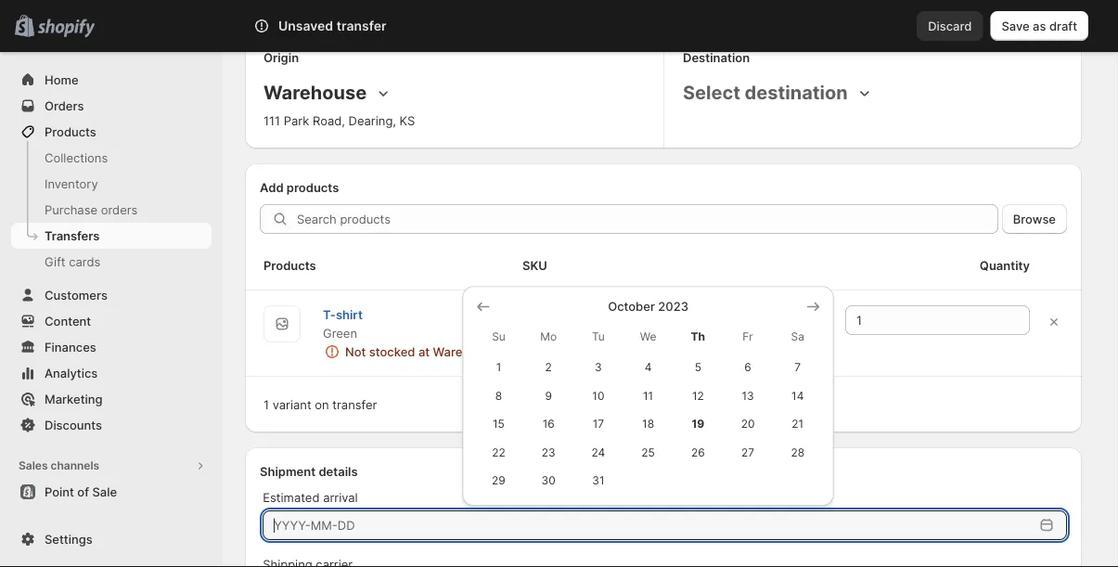 Task type: locate. For each thing, give the bounding box(es) containing it.
we
[[640, 330, 657, 343]]

unsaved transfer
[[279, 18, 387, 34]]

1 variant on transfer
[[264, 397, 377, 412]]

orders link
[[11, 93, 212, 119]]

29
[[492, 474, 506, 487]]

origin
[[264, 50, 299, 65]]

friday element
[[723, 320, 773, 353]]

october 2023
[[608, 299, 689, 314]]

27
[[742, 446, 755, 459]]

apps button
[[11, 520, 212, 546]]

0 vertical spatial products
[[45, 124, 96, 139]]

20 button
[[723, 410, 773, 438]]

transfer right on
[[333, 397, 377, 412]]

as
[[1033, 19, 1047, 33]]

0 horizontal spatial warehouse
[[264, 81, 367, 104]]

draft
[[1050, 19, 1078, 33]]

12
[[692, 389, 704, 402]]

warehouse
[[264, 81, 367, 104], [433, 344, 498, 359]]

None number field
[[846, 305, 1003, 335]]

25 button
[[624, 438, 673, 467]]

sale
[[92, 485, 117, 499]]

29 button
[[474, 467, 524, 495]]

purchase orders
[[45, 202, 138, 217]]

select destination
[[683, 81, 848, 104]]

shipment details
[[260, 464, 358, 479]]

content
[[45, 314, 91, 328]]

31
[[593, 474, 605, 487]]

sunday element
[[474, 320, 524, 353]]

road,
[[313, 113, 345, 128]]

22 button
[[474, 438, 524, 467]]

grid
[[474, 298, 823, 495]]

stocked
[[369, 344, 415, 359]]

1 for 1
[[496, 361, 502, 374]]

browse button
[[1002, 204, 1068, 234]]

5
[[695, 361, 702, 374]]

14 button
[[773, 382, 823, 410]]

destination
[[683, 50, 750, 65]]

discard
[[929, 19, 972, 33]]

products up collections
[[45, 124, 96, 139]]

point
[[45, 485, 74, 499]]

point of sale
[[45, 485, 117, 499]]

add
[[260, 180, 284, 194]]

monday element
[[524, 320, 574, 353]]

not
[[345, 344, 366, 359]]

11 button
[[624, 382, 673, 410]]

warehouse up road,
[[264, 81, 367, 104]]

transfer right "unsaved"
[[337, 18, 387, 34]]

estimated
[[263, 490, 320, 505]]

1 left variant
[[264, 397, 269, 412]]

wednesday element
[[624, 320, 673, 353]]

19 button
[[673, 410, 723, 438]]

sales
[[19, 459, 48, 473]]

0 vertical spatial warehouse
[[264, 81, 367, 104]]

30 button
[[524, 467, 574, 495]]

green
[[323, 326, 357, 340]]

1 inside button
[[496, 361, 502, 374]]

1 horizontal spatial warehouse
[[433, 344, 498, 359]]

analytics
[[45, 366, 98, 380]]

variant
[[273, 397, 312, 412]]

1 vertical spatial transfer
[[333, 397, 377, 412]]

warehouse inside dropdown button
[[264, 81, 367, 104]]

1 up 8 button at the left of the page
[[496, 361, 502, 374]]

0 vertical spatial 1
[[496, 361, 502, 374]]

sku
[[523, 258, 548, 272]]

8
[[496, 389, 502, 402]]

9 button
[[524, 382, 574, 410]]

tuesday element
[[574, 320, 624, 353]]

24
[[592, 446, 606, 459]]

sa
[[791, 330, 805, 343]]

purchase
[[45, 202, 98, 217]]

2
[[545, 361, 552, 374]]

arrival
[[323, 490, 358, 505]]

customers
[[45, 288, 108, 302]]

gift cards link
[[11, 249, 212, 275]]

1 vertical spatial 1
[[264, 397, 269, 412]]

27 button
[[723, 438, 773, 467]]

1 horizontal spatial 1
[[496, 361, 502, 374]]

transfer
[[337, 18, 387, 34], [333, 397, 377, 412]]

save as draft
[[1002, 19, 1078, 33]]

sales channels button
[[11, 453, 212, 479]]

warehouse down the su
[[433, 344, 498, 359]]

24 button
[[574, 438, 624, 467]]

15
[[493, 417, 505, 431]]

save
[[1002, 19, 1030, 33]]

22
[[492, 446, 506, 459]]

of
[[77, 485, 89, 499]]

inventory link
[[11, 171, 212, 197]]

products
[[45, 124, 96, 139], [264, 258, 316, 272]]

20
[[741, 417, 755, 431]]

1 vertical spatial warehouse
[[433, 344, 498, 359]]

0 horizontal spatial 1
[[264, 397, 269, 412]]

products down add products
[[264, 258, 316, 272]]

1 vertical spatial products
[[264, 258, 316, 272]]

not stocked at warehouse
[[345, 344, 498, 359]]

18 button
[[624, 410, 673, 438]]

111
[[264, 113, 280, 128]]

13 button
[[723, 382, 773, 410]]

26 button
[[673, 438, 723, 467]]

apps
[[19, 526, 47, 539]]

thursday element
[[673, 320, 723, 353]]

26
[[692, 446, 705, 459]]

Estimated arrival text field
[[263, 511, 1034, 540]]



Task type: vqa. For each thing, say whether or not it's contained in the screenshot.


Task type: describe. For each thing, give the bounding box(es) containing it.
111 park road, dearing, ks
[[264, 113, 415, 128]]

21
[[792, 417, 804, 431]]

transfers
[[45, 228, 100, 243]]

15 button
[[474, 410, 524, 438]]

shopify image
[[37, 19, 95, 38]]

5 button
[[673, 353, 723, 382]]

point of sale button
[[0, 479, 223, 505]]

destination
[[745, 81, 848, 104]]

3 button
[[574, 353, 624, 382]]

t-shirt link
[[323, 307, 363, 322]]

orders
[[101, 202, 138, 217]]

on
[[315, 397, 329, 412]]

channels
[[51, 459, 99, 473]]

search button
[[283, 11, 822, 41]]

details
[[319, 464, 358, 479]]

8 button
[[474, 382, 524, 410]]

sales channels
[[19, 459, 99, 473]]

search
[[313, 19, 353, 33]]

25
[[642, 446, 655, 459]]

su
[[492, 330, 506, 343]]

discounts
[[45, 418, 102, 432]]

marketing
[[45, 392, 103, 406]]

grid containing october
[[474, 298, 823, 495]]

home
[[45, 72, 79, 87]]

unsaved
[[279, 18, 333, 34]]

fr
[[743, 330, 754, 343]]

t-
[[323, 307, 336, 322]]

quantity
[[980, 258, 1030, 272]]

tu
[[592, 330, 605, 343]]

cards
[[69, 254, 101, 269]]

at
[[419, 344, 430, 359]]

16
[[543, 417, 555, 431]]

th
[[691, 330, 706, 343]]

17
[[593, 417, 604, 431]]

0 horizontal spatial products
[[45, 124, 96, 139]]

select
[[683, 81, 741, 104]]

1 horizontal spatial products
[[264, 258, 316, 272]]

2 button
[[524, 353, 574, 382]]

products
[[287, 180, 339, 194]]

orders
[[45, 98, 84, 113]]

select destination button
[[680, 78, 878, 108]]

7
[[795, 361, 801, 374]]

browse
[[1014, 212, 1056, 226]]

discounts link
[[11, 412, 212, 438]]

28 button
[[773, 438, 823, 467]]

save as draft button
[[991, 11, 1089, 41]]

0 vertical spatial transfer
[[337, 18, 387, 34]]

12 button
[[673, 382, 723, 410]]

2023
[[659, 299, 689, 314]]

1 button
[[474, 353, 524, 382]]

1 for 1 variant on transfer
[[264, 397, 269, 412]]

park
[[284, 113, 309, 128]]

31 button
[[574, 467, 624, 495]]

30
[[542, 474, 556, 487]]

transfers link
[[11, 223, 212, 249]]

gift
[[45, 254, 66, 269]]

collections
[[45, 150, 108, 165]]

6
[[745, 361, 752, 374]]

11
[[643, 389, 654, 402]]

6 button
[[723, 353, 773, 382]]

ks
[[400, 113, 415, 128]]

19
[[692, 417, 705, 431]]

customers link
[[11, 282, 212, 308]]

mo
[[541, 330, 557, 343]]

4
[[645, 361, 652, 374]]

21 button
[[773, 410, 823, 438]]

marketing link
[[11, 386, 212, 412]]

23 button
[[524, 438, 574, 467]]

add products
[[260, 180, 339, 194]]

17 button
[[574, 410, 624, 438]]

saturday element
[[773, 320, 823, 353]]

3
[[595, 361, 602, 374]]

13
[[742, 389, 754, 402]]

point of sale link
[[11, 479, 212, 505]]

t-shirt green
[[323, 307, 363, 340]]

content link
[[11, 308, 212, 334]]

purchase orders link
[[11, 197, 212, 223]]

9
[[545, 389, 552, 402]]

10 button
[[574, 382, 624, 410]]

Search products text field
[[297, 204, 999, 234]]

16 button
[[524, 410, 574, 438]]



